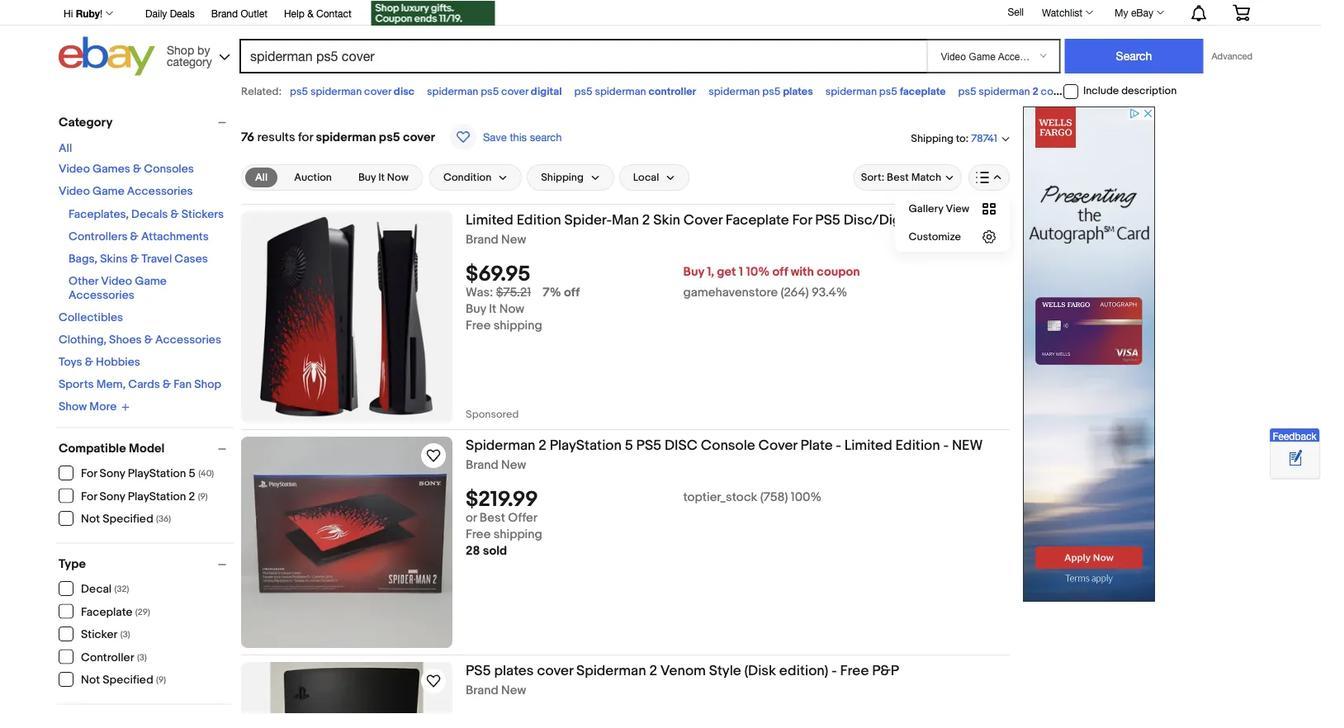 Task type: locate. For each thing, give the bounding box(es) containing it.
for up not specified (36)
[[81, 490, 97, 504]]

new right watch ps5 plates  cover spiderman 2 venom style (disk edition) - free p&p icon
[[501, 683, 526, 698]]

1 vertical spatial not
[[81, 673, 100, 688]]

2 vertical spatial for
[[81, 490, 97, 504]]

shipping for now
[[494, 319, 542, 333]]

cover for ps5 spiderman cover disc
[[364, 85, 391, 98]]

1 vertical spatial accessories
[[69, 289, 134, 303]]

ps5 left disc
[[636, 437, 662, 454]]

spiderman left venom
[[576, 662, 646, 680]]

accessories down consoles
[[127, 185, 193, 199]]

0 horizontal spatial spiderman
[[466, 437, 536, 454]]

not up type
[[81, 512, 100, 526]]

2 vertical spatial new
[[501, 683, 526, 698]]

free left p&p
[[840, 662, 869, 680]]

cover left the plate
[[759, 437, 798, 454]]

shipping inside toptier_stock (758) 100% or best offer free shipping 28 sold
[[494, 527, 542, 542]]

2
[[1033, 85, 1039, 98], [642, 211, 650, 229], [539, 437, 547, 454], [189, 490, 195, 504], [649, 662, 657, 680]]

console inside 'spiderman 2 playstation 5 ps5 disc console cover plate - limited edition - new brand new'
[[701, 437, 755, 454]]

5 inside 'spiderman 2 playstation 5 ps5 disc console cover plate - limited edition - new brand new'
[[625, 437, 633, 454]]

faceplate up 10%
[[726, 211, 789, 229]]

sports
[[59, 378, 94, 392]]

playstation for (9)
[[128, 490, 186, 504]]

$75.21
[[496, 285, 531, 300]]

1 horizontal spatial spiderman
[[576, 662, 646, 680]]

1 horizontal spatial (3)
[[137, 652, 147, 663]]

0 horizontal spatial game
[[92, 185, 124, 199]]

new for edition
[[501, 232, 526, 247]]

it down 76 results for spiderman ps5 cover
[[378, 171, 385, 184]]

not specified (36)
[[81, 512, 171, 526]]

style
[[709, 662, 741, 680]]

2 vertical spatial buy
[[466, 302, 486, 317]]

0 vertical spatial buy
[[358, 171, 376, 184]]

spiderman right the controller
[[709, 85, 760, 98]]

spiderman 2 playstation 5 ps5 disc console cover plate - limited edition - new image
[[241, 437, 453, 648]]

for
[[792, 211, 812, 229], [81, 467, 97, 481], [81, 490, 97, 504]]

0 vertical spatial 5
[[625, 437, 633, 454]]

1 vertical spatial free
[[466, 527, 491, 542]]

specified down the controller (3) at the left of page
[[103, 673, 153, 688]]

& right help
[[307, 7, 314, 19]]

plates
[[783, 85, 813, 98], [494, 662, 534, 680]]

- right the plate
[[836, 437, 842, 454]]

to
[[956, 132, 966, 145]]

accessories up fan
[[155, 333, 221, 347]]

0 horizontal spatial cover
[[684, 211, 723, 229]]

toys
[[59, 356, 82, 370]]

1 vertical spatial edition
[[896, 437, 940, 454]]

(3) inside the controller (3)
[[137, 652, 147, 663]]

0 vertical spatial not
[[81, 512, 100, 526]]

ps5 spiderman cover
[[1081, 85, 1185, 98]]

brand
[[211, 7, 238, 19], [466, 232, 498, 247], [466, 458, 498, 473], [466, 683, 498, 698]]

0 vertical spatial game
[[92, 185, 124, 199]]

deals
[[170, 7, 195, 19]]

best right the or
[[480, 511, 505, 526]]

for down compatible at the left bottom
[[81, 467, 97, 481]]

skins
[[100, 252, 128, 266]]

brand up $219.99
[[466, 458, 498, 473]]

daily deals
[[145, 7, 195, 19]]

& left fan
[[163, 378, 171, 392]]

now left condition
[[387, 171, 409, 184]]

1 horizontal spatial cover
[[759, 437, 798, 454]]

category button
[[59, 115, 234, 130]]

plate
[[801, 437, 833, 454]]

(3) for controller
[[137, 652, 147, 663]]

game down games
[[92, 185, 124, 199]]

1 vertical spatial cover
[[759, 437, 798, 454]]

1 vertical spatial console
[[701, 437, 755, 454]]

0 horizontal spatial now
[[387, 171, 409, 184]]

game down travel
[[135, 275, 167, 289]]

mem,
[[96, 378, 126, 392]]

0 vertical spatial best
[[887, 171, 909, 184]]

video up faceplates,
[[59, 185, 90, 199]]

0 horizontal spatial shipping
[[541, 171, 584, 184]]

shop left by
[[167, 43, 194, 57]]

1 vertical spatial all link
[[245, 168, 278, 187]]

0 vertical spatial plates
[[783, 85, 813, 98]]

all link down 76
[[245, 168, 278, 187]]

2 vertical spatial free
[[840, 662, 869, 680]]

collectibles clothing, shoes & accessories toys & hobbies sports mem, cards & fan shop
[[59, 311, 221, 392]]

save
[[483, 130, 507, 143]]

shop right fan
[[194, 378, 221, 392]]

decal (32)
[[81, 583, 129, 597]]

brand inside "link"
[[211, 7, 238, 19]]

save this search
[[483, 130, 562, 143]]

2 inside limited edition spider-man 2 skin cover faceplate for ps5 disc/digital console brand new
[[642, 211, 650, 229]]

2 horizontal spatial ps5
[[815, 211, 841, 229]]

shop inside "collectibles clothing, shoes & accessories toys & hobbies sports mem, cards & fan shop"
[[194, 378, 221, 392]]

other
[[69, 275, 98, 289]]

it down was: $75.21
[[489, 302, 497, 317]]

2 vertical spatial ps5
[[466, 662, 491, 680]]

gallery view link
[[896, 195, 1009, 223]]

accessories up collectibles link
[[69, 289, 134, 303]]

1 vertical spatial specified
[[103, 673, 153, 688]]

0 vertical spatial video
[[59, 162, 90, 176]]

cover inside ps5 plates  cover spiderman 2 venom style (disk edition) - free p&p brand new
[[537, 662, 573, 680]]

0 horizontal spatial all link
[[59, 142, 72, 156]]

spiderman inside main content
[[316, 130, 376, 145]]

free inside gamehavenstore (264) 93.4% buy it now free shipping
[[466, 319, 491, 333]]

buy inside gamehavenstore (264) 93.4% buy it now free shipping
[[466, 302, 486, 317]]

1 horizontal spatial console
[[924, 211, 978, 229]]

0 vertical spatial ps5
[[815, 211, 841, 229]]

1 new from the top
[[501, 232, 526, 247]]

spiderman down search for anything text box
[[595, 85, 646, 98]]

(32)
[[114, 584, 129, 595]]

& inside account "navigation"
[[307, 7, 314, 19]]

spiderman 2 playstation 5 ps5 disc console cover plate - limited edition - new heading
[[466, 437, 983, 454]]

buy for buy 1, get 1 10% off with coupon
[[683, 265, 704, 280]]

1 horizontal spatial off
[[773, 265, 788, 280]]

limited right the plate
[[845, 437, 893, 454]]

1 vertical spatial best
[[480, 511, 505, 526]]

advertisement region
[[1023, 107, 1155, 602]]

faceplate up sticker (3)
[[81, 605, 132, 619]]

0 horizontal spatial off
[[564, 285, 580, 300]]

new inside ps5 plates  cover spiderman 2 venom style (disk edition) - free p&p brand new
[[501, 683, 526, 698]]

cover inside 'spiderman 2 playstation 5 ps5 disc console cover plate - limited edition - new brand new'
[[759, 437, 798, 454]]

&
[[307, 7, 314, 19], [133, 162, 141, 176], [170, 208, 179, 222], [130, 230, 139, 244], [130, 252, 139, 266], [144, 333, 153, 347], [85, 356, 93, 370], [163, 378, 171, 392]]

0 vertical spatial console
[[924, 211, 978, 229]]

0 horizontal spatial best
[[480, 511, 505, 526]]

off left the with
[[773, 265, 788, 280]]

best right sort: on the top right of the page
[[887, 171, 909, 184]]

all down results
[[255, 171, 268, 184]]

2 sony from the top
[[100, 490, 125, 504]]

1 shipping from the top
[[494, 319, 542, 333]]

it inside gamehavenstore (264) 93.4% buy it now free shipping
[[489, 302, 497, 317]]

0 vertical spatial shipping
[[494, 319, 542, 333]]

2 specified from the top
[[103, 673, 153, 688]]

cover for ps5 plates  cover spiderman 2 venom style (disk edition) - free p&p brand new
[[537, 662, 573, 680]]

1 horizontal spatial game
[[135, 275, 167, 289]]

spiderman up $219.99
[[466, 437, 536, 454]]

console right disc
[[701, 437, 755, 454]]

not
[[81, 512, 100, 526], [81, 673, 100, 688]]

free up 28
[[466, 527, 491, 542]]

1 vertical spatial shipping
[[541, 171, 584, 184]]

- right edition)
[[832, 662, 837, 680]]

- for p&p
[[832, 662, 837, 680]]

(9) inside for sony playstation 2 (9)
[[198, 491, 208, 502]]

1 horizontal spatial (9)
[[198, 491, 208, 502]]

results
[[257, 130, 295, 145]]

0 horizontal spatial console
[[701, 437, 755, 454]]

1 horizontal spatial faceplate
[[726, 211, 789, 229]]

(3) down faceplate (29)
[[120, 630, 130, 640]]

0 vertical spatial (3)
[[120, 630, 130, 640]]

5 for ps5
[[625, 437, 633, 454]]

0 horizontal spatial buy
[[358, 171, 376, 184]]

(758)
[[760, 490, 788, 505]]

sony up not specified (36)
[[100, 490, 125, 504]]

ps5 plates  cover spiderman 2 venom style (disk edition) - free p&p heading
[[466, 662, 899, 680]]

0 horizontal spatial limited
[[466, 211, 514, 229]]

0 horizontal spatial it
[[378, 171, 385, 184]]

(3) up not specified (9)
[[137, 652, 147, 663]]

brand inside limited edition spider-man 2 skin cover faceplate for ps5 disc/digital console brand new
[[466, 232, 498, 247]]

spiderman 2 playstation 5 ps5 disc console cover plate - limited edition - new link
[[466, 437, 1010, 458]]

shipping inside shipping to : 78741
[[911, 132, 954, 145]]

1 specified from the top
[[103, 512, 153, 526]]

buy for buy it now
[[358, 171, 376, 184]]

not for not specified (9)
[[81, 673, 100, 688]]

0 horizontal spatial ps5
[[466, 662, 491, 680]]

brand right watch ps5 plates  cover spiderman 2 venom style (disk edition) - free p&p icon
[[466, 683, 498, 698]]

0 vertical spatial new
[[501, 232, 526, 247]]

1 vertical spatial 5
[[189, 467, 196, 481]]

new
[[952, 437, 983, 454]]

help
[[284, 7, 305, 19]]

0 vertical spatial shipping
[[911, 132, 954, 145]]

2 vertical spatial accessories
[[155, 333, 221, 347]]

shipping down $75.21
[[494, 319, 542, 333]]

1 vertical spatial buy
[[683, 265, 704, 280]]

1 vertical spatial ps5
[[636, 437, 662, 454]]

2 vertical spatial video
[[101, 275, 132, 289]]

limited inside 'spiderman 2 playstation 5 ps5 disc console cover plate - limited edition - new brand new'
[[845, 437, 893, 454]]

video inside faceplates, decals & stickers controllers & attachments bags, skins & travel cases other video game accessories
[[101, 275, 132, 289]]

console inside limited edition spider-man 2 skin cover faceplate for ps5 disc/digital console brand new
[[924, 211, 978, 229]]

edition inside 'spiderman 2 playstation 5 ps5 disc console cover plate - limited edition - new brand new'
[[896, 437, 940, 454]]

edition left spider- on the left top of page
[[517, 211, 561, 229]]

shipping inside dropdown button
[[541, 171, 584, 184]]

0 vertical spatial faceplate
[[726, 211, 789, 229]]

cover right the skin
[[684, 211, 723, 229]]

free down 'was:'
[[466, 319, 491, 333]]

sony down compatible model
[[100, 467, 125, 481]]

more
[[89, 400, 117, 414]]

gallery view
[[909, 203, 970, 215]]

cards
[[128, 378, 160, 392]]

not down controller
[[81, 673, 100, 688]]

disc
[[394, 85, 415, 98]]

1 vertical spatial limited
[[845, 437, 893, 454]]

3 new from the top
[[501, 683, 526, 698]]

spiderman inside 'spiderman 2 playstation 5 ps5 disc console cover plate - limited edition - new brand new'
[[466, 437, 536, 454]]

1 horizontal spatial edition
[[896, 437, 940, 454]]

for for for sony playstation 2
[[81, 490, 97, 504]]

buy it now
[[358, 171, 409, 184]]

All selected text field
[[255, 170, 268, 185]]

video left games
[[59, 162, 90, 176]]

free for buy
[[466, 319, 491, 333]]

(3) inside sticker (3)
[[120, 630, 130, 640]]

1 horizontal spatial best
[[887, 171, 909, 184]]

brand up $69.95
[[466, 232, 498, 247]]

0 vertical spatial limited
[[466, 211, 514, 229]]

0 horizontal spatial (9)
[[156, 675, 166, 686]]

customize button
[[896, 223, 1009, 251]]

buy down 'was:'
[[466, 302, 486, 317]]

specified for not specified (36)
[[103, 512, 153, 526]]

1 not from the top
[[81, 512, 100, 526]]

attachments
[[141, 230, 209, 244]]

sticker
[[81, 628, 118, 642]]

0 vertical spatial (9)
[[198, 491, 208, 502]]

ps5
[[815, 211, 841, 229], [636, 437, 662, 454], [466, 662, 491, 680]]

was:
[[466, 285, 493, 300]]

cases
[[175, 252, 208, 266]]

playstation for ps5
[[550, 437, 622, 454]]

type button
[[59, 557, 234, 572]]

for for for sony playstation 5
[[81, 467, 97, 481]]

view
[[946, 203, 970, 215]]

1 horizontal spatial now
[[499, 302, 525, 317]]

2 new from the top
[[501, 458, 526, 473]]

new inside limited edition spider-man 2 skin cover faceplate for ps5 disc/digital console brand new
[[501, 232, 526, 247]]

sports mem, cards & fan shop link
[[59, 378, 221, 392]]

free inside toptier_stock (758) 100% or best offer free shipping 28 sold
[[466, 527, 491, 542]]

outlet
[[241, 7, 268, 19]]

0 vertical spatial all
[[59, 142, 72, 156]]

ps5 inside main content
[[379, 130, 400, 145]]

& up the video game accessories
[[133, 162, 141, 176]]

for inside limited edition spider-man 2 skin cover faceplate for ps5 disc/digital console brand new
[[792, 211, 812, 229]]

local button
[[619, 164, 690, 191]]

1 vertical spatial (3)
[[137, 652, 147, 663]]

buy left 1,
[[683, 265, 704, 280]]

contact
[[316, 7, 352, 19]]

0 vertical spatial spiderman
[[466, 437, 536, 454]]

1 vertical spatial shop
[[194, 378, 221, 392]]

0 vertical spatial edition
[[517, 211, 561, 229]]

1 sony from the top
[[100, 467, 125, 481]]

1 vertical spatial new
[[501, 458, 526, 473]]

bags,
[[69, 252, 97, 266]]

shipping inside gamehavenstore (264) 93.4% buy it now free shipping
[[494, 319, 542, 333]]

& right shoes
[[144, 333, 153, 347]]

all down "category" on the left top
[[59, 142, 72, 156]]

spiderman inside ps5 plates  cover spiderman 2 venom style (disk edition) - free p&p brand new
[[576, 662, 646, 680]]

2 vertical spatial playstation
[[128, 490, 186, 504]]

toys & hobbies link
[[59, 356, 140, 370]]

spiderman ps5 faceplate
[[826, 85, 946, 98]]

accessories
[[127, 185, 193, 199], [69, 289, 134, 303], [155, 333, 221, 347]]

- inside ps5 plates  cover spiderman 2 venom style (disk edition) - free p&p brand new
[[832, 662, 837, 680]]

spiderman 2 playstation 5 ps5 disc console cover plate - limited edition - new brand new
[[466, 437, 983, 473]]

faceplates,
[[69, 208, 129, 222]]

model
[[129, 441, 165, 456]]

gallery
[[909, 203, 944, 215]]

1 vertical spatial playstation
[[128, 467, 186, 481]]

5 left (40)
[[189, 467, 196, 481]]

ps5 inside ps5 plates  cover spiderman 2 venom style (disk edition) - free p&p brand new
[[466, 662, 491, 680]]

advanced link
[[1204, 40, 1261, 73]]

1
[[739, 265, 743, 280]]

watch spiderman 2 playstation 5 ps5 disc console cover plate - limited edition - new image
[[424, 446, 443, 466]]

video down skins
[[101, 275, 132, 289]]

new up $219.99
[[501, 458, 526, 473]]

0 vertical spatial for
[[792, 211, 812, 229]]

specified
[[103, 512, 153, 526], [103, 673, 153, 688]]

new up $69.95
[[501, 232, 526, 247]]

shipping down offer
[[494, 527, 542, 542]]

2 shipping from the top
[[494, 527, 542, 542]]

1 vertical spatial game
[[135, 275, 167, 289]]

5 left disc
[[625, 437, 633, 454]]

main content
[[241, 107, 1010, 714]]

0 horizontal spatial all
[[59, 142, 72, 156]]

watchlist
[[1042, 7, 1083, 18]]

now inside gamehavenstore (264) 93.4% buy it now free shipping
[[499, 302, 525, 317]]

1 vertical spatial faceplate
[[81, 605, 132, 619]]

best inside toptier_stock (758) 100% or best offer free shipping 28 sold
[[480, 511, 505, 526]]

0 horizontal spatial 5
[[189, 467, 196, 481]]

2 not from the top
[[81, 673, 100, 688]]

ps5 right watch ps5 plates  cover spiderman 2 venom style (disk edition) - free p&p icon
[[466, 662, 491, 680]]

controller
[[649, 85, 696, 98]]

all link down "category" on the left top
[[59, 142, 72, 156]]

off right 7%
[[564, 285, 580, 300]]

-
[[836, 437, 842, 454], [944, 437, 949, 454], [832, 662, 837, 680]]

1 horizontal spatial it
[[489, 302, 497, 317]]

brand left the outlet
[[211, 7, 238, 19]]

specified down for sony playstation 2 (9)
[[103, 512, 153, 526]]

1 horizontal spatial buy
[[466, 302, 486, 317]]

help & contact
[[284, 7, 352, 19]]

1 vertical spatial shipping
[[494, 527, 542, 542]]

0 vertical spatial playstation
[[550, 437, 622, 454]]

buy
[[358, 171, 376, 184], [683, 265, 704, 280], [466, 302, 486, 317]]

edition left new
[[896, 437, 940, 454]]

0 horizontal spatial edition
[[517, 211, 561, 229]]

1 horizontal spatial ps5
[[636, 437, 662, 454]]

gamehavenstore (264) 93.4% buy it now free shipping
[[466, 285, 848, 333]]

1 vertical spatial all
[[255, 171, 268, 184]]

cover for ps5 spiderman cover
[[1155, 85, 1182, 98]]

1 vertical spatial it
[[489, 302, 497, 317]]

free for or
[[466, 527, 491, 542]]

1 vertical spatial video
[[59, 185, 90, 199]]

faceplate
[[726, 211, 789, 229], [81, 605, 132, 619]]

spiderman right disc
[[427, 85, 478, 98]]

for up the with
[[792, 211, 812, 229]]

brand outlet
[[211, 7, 268, 19]]

now down $75.21
[[499, 302, 525, 317]]

1 vertical spatial spiderman
[[576, 662, 646, 680]]

ps5 up 'coupon'
[[815, 211, 841, 229]]

best inside dropdown button
[[887, 171, 909, 184]]

0 horizontal spatial faceplate
[[81, 605, 132, 619]]

0 vertical spatial cover
[[684, 211, 723, 229]]

watch ps5 plates  cover spiderman 2 venom style (disk edition) - free p&p image
[[424, 671, 443, 691]]

man
[[612, 211, 639, 229]]

1 vertical spatial sony
[[100, 490, 125, 504]]

playstation
[[550, 437, 622, 454], [128, 467, 186, 481], [128, 490, 186, 504]]

& right skins
[[130, 252, 139, 266]]

venom
[[661, 662, 706, 680]]

ps5 plates  cover spiderman 2 venom style (disk edition) - free p&p image
[[270, 662, 423, 714]]

playstation inside 'spiderman 2 playstation 5 ps5 disc console cover plate - limited edition - new brand new'
[[550, 437, 622, 454]]

limited down condition dropdown button
[[466, 211, 514, 229]]

0 horizontal spatial (3)
[[120, 630, 130, 640]]

ps5
[[290, 85, 308, 98], [481, 85, 499, 98], [574, 85, 593, 98], [763, 85, 781, 98], [879, 85, 898, 98], [958, 85, 977, 98], [1081, 85, 1099, 98], [379, 130, 400, 145]]

0 vertical spatial all link
[[59, 142, 72, 156]]

1 vertical spatial (9)
[[156, 675, 166, 686]]

1 vertical spatial for
[[81, 467, 97, 481]]

1 vertical spatial now
[[499, 302, 525, 317]]

spiderman right for
[[316, 130, 376, 145]]

0 vertical spatial sony
[[100, 467, 125, 481]]

0 vertical spatial specified
[[103, 512, 153, 526]]

limited edition spider-man 2 skin cover faceplate for ps5 disc/digital console image
[[241, 211, 453, 423]]

buy down 76 results for spiderman ps5 cover
[[358, 171, 376, 184]]

shipping down 'search'
[[541, 171, 584, 184]]

shipping left to
[[911, 132, 954, 145]]

with
[[791, 265, 814, 280]]

shoes
[[109, 333, 142, 347]]

console up customize at the top right of the page
[[924, 211, 978, 229]]

None submit
[[1065, 39, 1204, 74]]



Task type: vqa. For each thing, say whether or not it's contained in the screenshot.
US $25.10 related to 24"
no



Task type: describe. For each thing, give the bounding box(es) containing it.
& right toys
[[85, 356, 93, 370]]

faceplates, decals & stickers controllers & attachments bags, skins & travel cases other video game accessories
[[69, 208, 224, 303]]

:
[[966, 132, 969, 145]]

ps5 inside 'spiderman 2 playstation 5 ps5 disc console cover plate - limited edition - new brand new'
[[636, 437, 662, 454]]

spiderman left faceplate
[[826, 85, 877, 98]]

0 vertical spatial off
[[773, 265, 788, 280]]

brand outlet link
[[211, 5, 268, 23]]

controller (3)
[[81, 651, 147, 665]]

video games & consoles
[[59, 162, 194, 176]]

sort: best match button
[[854, 164, 962, 191]]

buy 1, get 1 10% off with coupon
[[683, 265, 860, 280]]

controllers
[[69, 230, 128, 244]]

(40)
[[198, 469, 214, 479]]

ps5 spiderman 2 cover
[[958, 85, 1069, 98]]

100%
[[791, 490, 822, 505]]

(disk
[[745, 662, 776, 680]]

playstation for (40)
[[128, 467, 186, 481]]

watchlist link
[[1033, 2, 1101, 22]]

0 vertical spatial it
[[378, 171, 385, 184]]

shipping for offer
[[494, 527, 542, 542]]

1 horizontal spatial plates
[[783, 85, 813, 98]]

2 inside 'spiderman 2 playstation 5 ps5 disc console cover plate - limited edition - new brand new'
[[539, 437, 547, 454]]

sold
[[483, 544, 507, 559]]

shop by category banner
[[55, 0, 1263, 80]]

& up bags, skins & travel cases 'link'
[[130, 230, 139, 244]]

disc/digital
[[844, 211, 921, 229]]

video for video games & consoles
[[59, 162, 90, 176]]

compatible model button
[[59, 441, 234, 456]]

for sony playstation 2 (9)
[[81, 490, 208, 504]]

my
[[1115, 7, 1129, 18]]

5 for (40)
[[189, 467, 196, 481]]

controllers & attachments link
[[69, 230, 209, 244]]

shipping to : 78741
[[911, 132, 998, 145]]

listing options selector. list view selected. image
[[976, 171, 1003, 184]]

- left new
[[944, 437, 949, 454]]

sony for for sony playstation 2
[[100, 490, 125, 504]]

for
[[298, 130, 313, 145]]

video games & consoles link
[[59, 162, 194, 176]]

this
[[510, 130, 527, 143]]

stickers
[[181, 208, 224, 222]]

spiderman down the my
[[1102, 85, 1153, 98]]

fan
[[174, 378, 192, 392]]

ruby
[[76, 7, 100, 19]]

28
[[466, 544, 480, 559]]

7%
[[543, 285, 561, 300]]

limited edition spider-man 2 skin cover faceplate for ps5 disc/digital console heading
[[466, 211, 978, 229]]

spider-
[[565, 211, 612, 229]]

1 horizontal spatial all link
[[245, 168, 278, 187]]

limited edition spider-man 2 skin cover faceplate for ps5 disc/digital console brand new
[[466, 211, 978, 247]]

game inside faceplates, decals & stickers controllers & attachments bags, skins & travel cases other video game accessories
[[135, 275, 167, 289]]

video game accessories link
[[59, 185, 193, 199]]

shipping for shipping to : 78741
[[911, 132, 954, 145]]

category
[[59, 115, 113, 130]]

toptier_stock
[[683, 490, 758, 505]]

sticker (3)
[[81, 628, 130, 642]]

save this search button
[[445, 123, 567, 151]]

match
[[911, 171, 941, 184]]

bags, skins & travel cases link
[[69, 252, 208, 266]]

account navigation
[[55, 0, 1263, 28]]

& up attachments
[[170, 208, 179, 222]]

ps5 plates  cover spiderman 2 venom style (disk edition) - free p&p link
[[466, 662, 1010, 683]]

auction link
[[284, 168, 342, 187]]

7% off
[[543, 285, 580, 300]]

shop inside shop by category
[[167, 43, 194, 57]]

customize
[[909, 231, 961, 243]]

accessories inside "collectibles clothing, shoes & accessories toys & hobbies sports mem, cards & fan shop"
[[155, 333, 221, 347]]

include
[[1084, 85, 1119, 98]]

controller
[[81, 651, 134, 665]]

spiderman up 78741 on the right
[[979, 85, 1030, 98]]

help & contact link
[[284, 5, 352, 23]]

not for not specified (36)
[[81, 512, 100, 526]]

new for plates
[[501, 683, 526, 698]]

78741
[[971, 132, 998, 145]]

ps5 spiderman controller
[[574, 85, 696, 98]]

accessories inside faceplates, decals & stickers controllers & attachments bags, skins & travel cases other video game accessories
[[69, 289, 134, 303]]

brand inside ps5 plates  cover spiderman 2 venom style (disk edition) - free p&p brand new
[[466, 683, 498, 698]]

limited inside limited edition spider-man 2 skin cover faceplate for ps5 disc/digital console brand new
[[466, 211, 514, 229]]

cover for spiderman ps5 cover digital
[[501, 85, 528, 98]]

(9) inside not specified (9)
[[156, 675, 166, 686]]

compatible model
[[59, 441, 165, 456]]

ps5 inside limited edition spider-man 2 skin cover faceplate for ps5 disc/digital console brand new
[[815, 211, 841, 229]]

faceplate
[[900, 85, 946, 98]]

all inside main content
[[255, 171, 268, 184]]

was: $75.21
[[466, 285, 531, 300]]

plates inside ps5 plates  cover spiderman 2 venom style (disk edition) - free p&p brand new
[[494, 662, 534, 680]]

my ebay
[[1115, 7, 1154, 18]]

93.4%
[[812, 285, 848, 300]]

- for edition
[[836, 437, 842, 454]]

new inside 'spiderman 2 playstation 5 ps5 disc console cover plate - limited edition - new brand new'
[[501, 458, 526, 473]]

games
[[92, 162, 130, 176]]

none submit inside shop by category banner
[[1065, 39, 1204, 74]]

shop by category button
[[159, 37, 234, 72]]

spiderman up 76 results for spiderman ps5 cover
[[310, 85, 362, 98]]

1,
[[707, 265, 714, 280]]

show
[[59, 400, 87, 414]]

ps5 plates  cover spiderman 2 venom style (disk edition) - free p&p brand new
[[466, 662, 899, 698]]

skin
[[653, 211, 680, 229]]

your shopping cart image
[[1232, 4, 1251, 21]]

other video game accessories link
[[69, 275, 167, 303]]

faceplates, decals & stickers link
[[69, 208, 224, 222]]

include description
[[1084, 85, 1177, 98]]

sort:
[[861, 171, 885, 184]]

brand inside 'spiderman 2 playstation 5 ps5 disc console cover plate - limited edition - new brand new'
[[466, 458, 498, 473]]

(3) for sticker
[[120, 630, 130, 640]]

offer
[[508, 511, 538, 526]]

edition inside limited edition spider-man 2 skin cover faceplate for ps5 disc/digital console brand new
[[517, 211, 561, 229]]

faceplate inside limited edition spider-man 2 skin cover faceplate for ps5 disc/digital console brand new
[[726, 211, 789, 229]]

condition button
[[429, 164, 522, 191]]

Search for anything text field
[[242, 40, 924, 72]]

show more button
[[59, 400, 130, 414]]

0 vertical spatial accessories
[[127, 185, 193, 199]]

free inside ps5 plates  cover spiderman 2 venom style (disk edition) - free p&p brand new
[[840, 662, 869, 680]]

shop by category
[[167, 43, 212, 68]]

shipping for shipping
[[541, 171, 584, 184]]

coupon
[[817, 265, 860, 280]]

main content containing $69.95
[[241, 107, 1010, 714]]

buy it now link
[[348, 168, 419, 187]]

travel
[[141, 252, 172, 266]]

cover inside limited edition spider-man 2 skin cover faceplate for ps5 disc/digital console brand new
[[684, 211, 723, 229]]

shipping button
[[527, 164, 614, 191]]

76 results for spiderman ps5 cover
[[241, 130, 435, 145]]

get the coupon image
[[371, 1, 495, 26]]

video for video game accessories
[[59, 185, 90, 199]]

specified for not specified (9)
[[103, 673, 153, 688]]

collectibles
[[59, 311, 123, 325]]

condition
[[443, 171, 492, 184]]

2 inside ps5 plates  cover spiderman 2 venom style (disk edition) - free p&p brand new
[[649, 662, 657, 680]]

advanced
[[1212, 51, 1253, 62]]

auction
[[294, 171, 332, 184]]

sony for for sony playstation 5
[[100, 467, 125, 481]]

collectibles link
[[59, 311, 123, 325]]

search
[[530, 130, 562, 143]]



